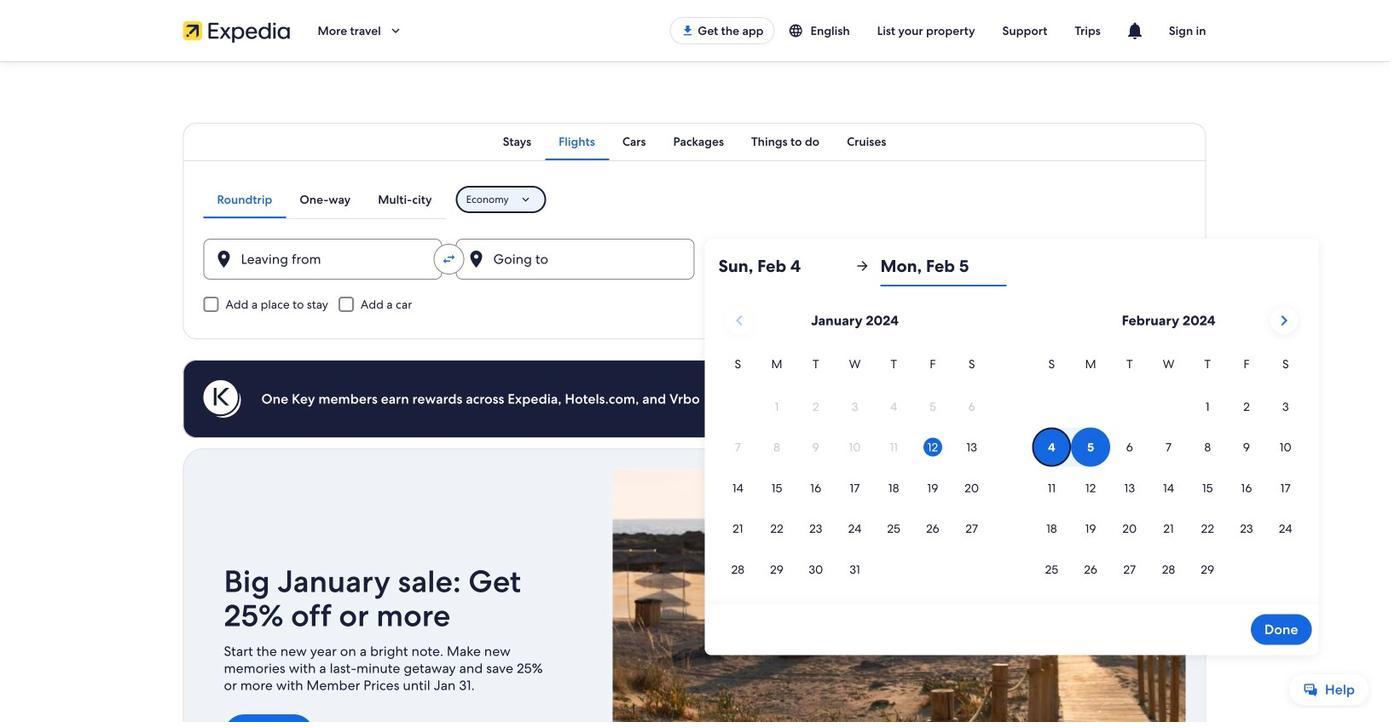 Task type: locate. For each thing, give the bounding box(es) containing it.
directional image
[[855, 259, 871, 274]]

previous month image
[[730, 311, 750, 331]]

february 2024 element
[[1033, 355, 1306, 591]]

more travel image
[[388, 23, 403, 38]]

tab list
[[183, 123, 1207, 160], [204, 181, 446, 218]]

january 2024 element
[[719, 355, 992, 591]]

1 vertical spatial tab list
[[204, 181, 446, 218]]

today element
[[924, 438, 943, 457]]

main content
[[0, 61, 1390, 723]]

communication center icon image
[[1125, 20, 1146, 41]]

application
[[719, 300, 1306, 591]]



Task type: describe. For each thing, give the bounding box(es) containing it.
swap origin and destination values image
[[442, 252, 457, 267]]

0 vertical spatial tab list
[[183, 123, 1207, 160]]

next month image
[[1275, 311, 1295, 331]]

small image
[[789, 23, 811, 38]]

download the app button image
[[681, 24, 695, 38]]

expedia logo image
[[183, 19, 291, 43]]



Task type: vqa. For each thing, say whether or not it's contained in the screenshot.
Swap origin and destination values image at the left top
yes



